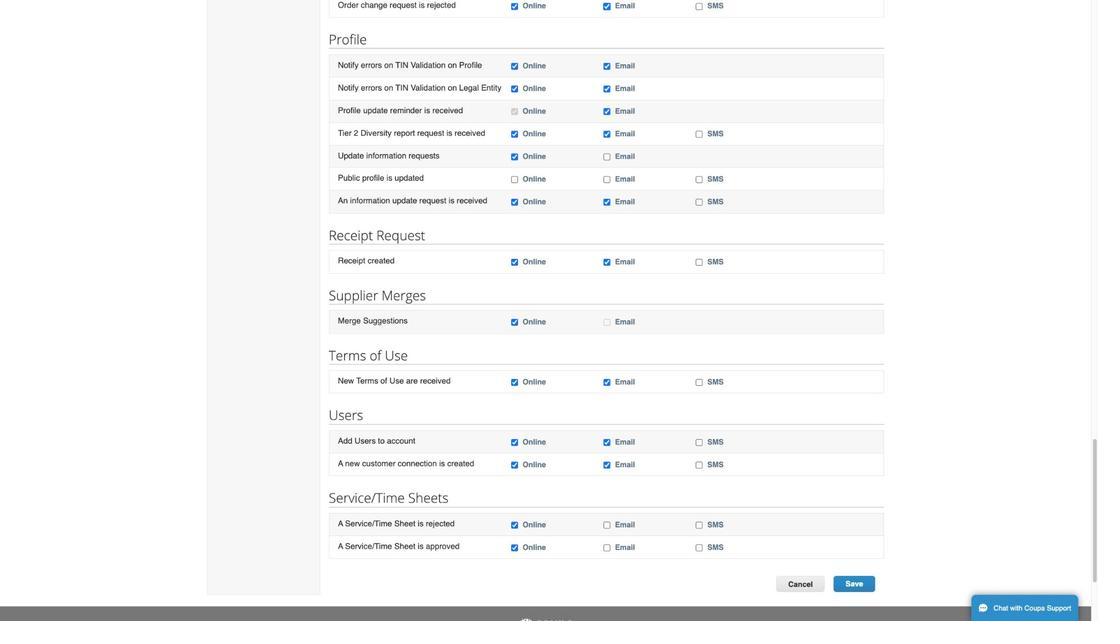 Task type: describe. For each thing, give the bounding box(es) containing it.
coupa supplier portal image
[[517, 618, 575, 622]]



Task type: locate. For each thing, give the bounding box(es) containing it.
None checkbox
[[511, 63, 519, 71], [603, 63, 611, 71], [603, 86, 611, 93], [603, 108, 611, 116], [696, 131, 703, 138], [511, 154, 519, 161], [603, 154, 611, 161], [511, 176, 519, 184], [603, 176, 611, 184], [696, 259, 703, 267], [511, 319, 519, 327], [603, 319, 611, 327], [511, 379, 519, 387], [603, 439, 611, 447], [696, 439, 703, 447], [603, 462, 611, 470], [511, 522, 519, 530], [696, 522, 703, 530], [696, 545, 703, 552], [511, 63, 519, 71], [603, 63, 611, 71], [603, 86, 611, 93], [603, 108, 611, 116], [696, 131, 703, 138], [511, 154, 519, 161], [603, 154, 611, 161], [511, 176, 519, 184], [603, 176, 611, 184], [696, 259, 703, 267], [511, 319, 519, 327], [603, 319, 611, 327], [511, 379, 519, 387], [603, 439, 611, 447], [696, 439, 703, 447], [603, 462, 611, 470], [511, 522, 519, 530], [696, 522, 703, 530], [696, 545, 703, 552]]

None checkbox
[[511, 3, 519, 10], [603, 3, 611, 10], [696, 3, 703, 10], [511, 86, 519, 93], [511, 108, 519, 116], [511, 131, 519, 138], [603, 131, 611, 138], [696, 176, 703, 184], [511, 199, 519, 206], [603, 199, 611, 206], [696, 199, 703, 206], [511, 259, 519, 267], [603, 259, 611, 267], [603, 379, 611, 387], [696, 379, 703, 387], [511, 439, 519, 447], [511, 462, 519, 470], [696, 462, 703, 470], [603, 522, 611, 530], [511, 545, 519, 552], [603, 545, 611, 552], [511, 3, 519, 10], [603, 3, 611, 10], [696, 3, 703, 10], [511, 86, 519, 93], [511, 108, 519, 116], [511, 131, 519, 138], [603, 131, 611, 138], [696, 176, 703, 184], [511, 199, 519, 206], [603, 199, 611, 206], [696, 199, 703, 206], [511, 259, 519, 267], [603, 259, 611, 267], [603, 379, 611, 387], [696, 379, 703, 387], [511, 439, 519, 447], [511, 462, 519, 470], [696, 462, 703, 470], [603, 522, 611, 530], [511, 545, 519, 552], [603, 545, 611, 552]]



Task type: vqa. For each thing, say whether or not it's contained in the screenshot.
topmost risk
no



